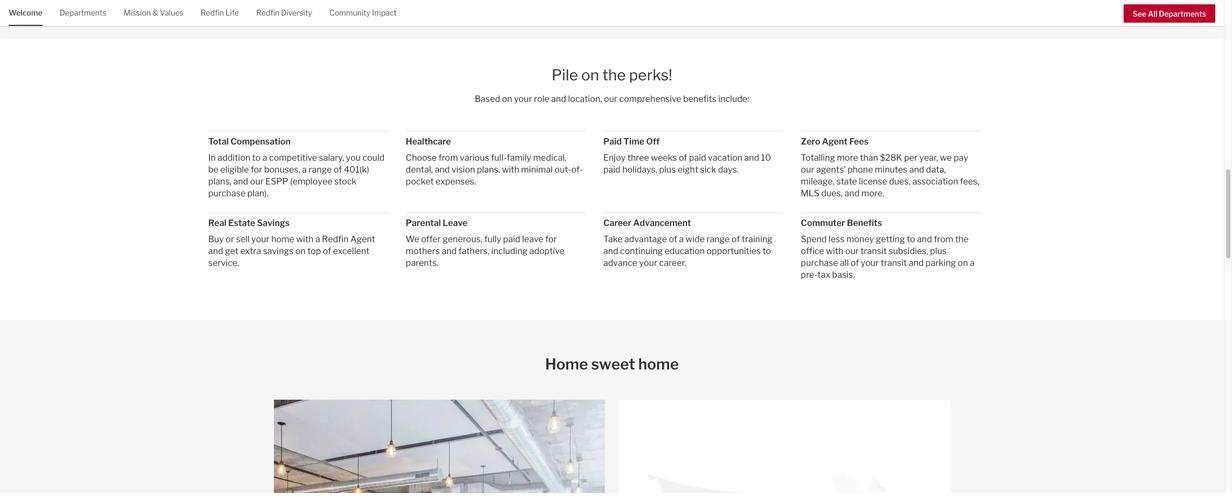 Task type: locate. For each thing, give the bounding box(es) containing it.
0 vertical spatial with
[[502, 164, 520, 175]]

0 horizontal spatial with
[[296, 234, 314, 244]]

1 horizontal spatial purchase
[[801, 258, 839, 268]]

full-
[[491, 153, 507, 163]]

plans,
[[477, 164, 500, 175], [208, 176, 232, 187]]

0 horizontal spatial plus
[[660, 164, 676, 175]]

1 vertical spatial to
[[907, 234, 916, 244]]

1 vertical spatial plus
[[931, 246, 947, 256]]

plans, inside in addition to a competitive salary, you could be eligible for bonuses, a range of 401(k) plans, and our espp (employee stock purchase plan).
[[208, 176, 232, 187]]

redfin left life
[[201, 8, 224, 17]]

0 vertical spatial purchase
[[208, 188, 246, 198]]

0 vertical spatial home
[[271, 234, 295, 244]]

1 horizontal spatial with
[[502, 164, 520, 175]]

year,
[[920, 153, 939, 163]]

three
[[628, 153, 649, 163]]

money
[[847, 234, 875, 244]]

values
[[160, 8, 184, 17]]

tax
[[818, 270, 831, 280]]

range up (employee
[[309, 164, 332, 175]]

parental
[[406, 218, 441, 228]]

of
[[679, 153, 688, 163], [334, 164, 342, 175], [669, 234, 678, 244], [732, 234, 740, 244], [323, 246, 331, 256], [851, 258, 860, 268]]

0 horizontal spatial plans,
[[208, 176, 232, 187]]

fees,
[[961, 176, 980, 187]]

(employee
[[290, 176, 333, 187]]

impact
[[372, 8, 397, 17]]

vision
[[452, 164, 475, 175]]

choose from various full-family medical, dental, and vision plans, with minimal out-of- pocket expenses.
[[406, 153, 583, 187]]

paid inside we offer generous, fully paid leave for mothers and fathers, including adoptive parents.
[[503, 234, 521, 244]]

paid
[[689, 153, 707, 163], [604, 164, 621, 175], [503, 234, 521, 244]]

to down training
[[763, 246, 772, 256]]

with up top
[[296, 234, 314, 244]]

plus down weeks
[[660, 164, 676, 175]]

a inside buy or sell your home with a redfin agent and get extra savings on top of excellent service.
[[316, 234, 320, 244]]

to inside spend less money getting to and from the office with our transit subsidies, plus purchase all of your transit and parking on a pre-tax basis.
[[907, 234, 916, 244]]

2 horizontal spatial to
[[907, 234, 916, 244]]

0 vertical spatial to
[[252, 153, 261, 163]]

transit down money
[[861, 246, 887, 256]]

and down take
[[604, 246, 619, 256]]

and down eligible
[[233, 176, 248, 187]]

for right eligible
[[251, 164, 262, 175]]

and inside take advantage of a wide range of training and continuing education opportunities to advance your career.
[[604, 246, 619, 256]]

1 horizontal spatial the
[[956, 234, 969, 244]]

commuter
[[801, 218, 846, 228]]

your inside buy or sell your home with a redfin agent and get extra savings on top of excellent service.
[[252, 234, 270, 244]]

parents.
[[406, 258, 439, 268]]

1 horizontal spatial from
[[934, 234, 954, 244]]

0 horizontal spatial paid
[[503, 234, 521, 244]]

training
[[742, 234, 773, 244]]

0 vertical spatial plans,
[[477, 164, 500, 175]]

eligible
[[220, 164, 249, 175]]

benefits
[[848, 218, 883, 228]]

agent up excellent
[[351, 234, 375, 244]]

diversity
[[281, 8, 312, 17]]

1 vertical spatial for
[[546, 234, 557, 244]]

$28k
[[881, 153, 903, 163]]

1 horizontal spatial range
[[707, 234, 730, 244]]

1 horizontal spatial departments
[[1160, 9, 1207, 18]]

paid
[[604, 136, 622, 147]]

extra
[[240, 246, 261, 256]]

2 vertical spatial to
[[763, 246, 772, 256]]

parental leave
[[406, 218, 468, 228]]

agent up more
[[823, 136, 848, 147]]

your left role
[[514, 94, 532, 104]]

0 horizontal spatial for
[[251, 164, 262, 175]]

purchase up tax
[[801, 258, 839, 268]]

2 vertical spatial with
[[827, 246, 844, 256]]

paid up including
[[503, 234, 521, 244]]

from up parking
[[934, 234, 954, 244]]

for up adoptive
[[546, 234, 557, 244]]

benefits
[[684, 94, 717, 104]]

career advancement
[[604, 218, 692, 228]]

plan).
[[247, 188, 269, 198]]

2 horizontal spatial with
[[827, 246, 844, 256]]

and inside choose from various full-family medical, dental, and vision plans, with minimal out-of- pocket expenses.
[[435, 164, 450, 175]]

of up eight
[[679, 153, 688, 163]]

savings
[[263, 246, 294, 256]]

from up "vision" in the top of the page
[[439, 153, 458, 163]]

a up education
[[679, 234, 684, 244]]

our inside the totalling more than $28k per year, we pay our agents' phone minutes and data, mileage, state license dues, association fees, mls dues, and more.
[[801, 164, 815, 175]]

1 vertical spatial paid
[[604, 164, 621, 175]]

per
[[905, 153, 918, 163]]

1 vertical spatial plans,
[[208, 176, 232, 187]]

agents'
[[817, 164, 846, 175]]

departments link
[[60, 0, 106, 25]]

redfin diversity link
[[256, 0, 312, 25]]

spend less money getting to and from the office with our transit subsidies, plus purchase all of your transit and parking on a pre-tax basis.
[[801, 234, 975, 280]]

1 horizontal spatial to
[[763, 246, 772, 256]]

our up all
[[846, 246, 859, 256]]

the up based on your role and location, our comprehensive benefits include:
[[603, 66, 626, 84]]

and down buy
[[208, 246, 223, 256]]

0 vertical spatial plus
[[660, 164, 676, 175]]

getting
[[876, 234, 906, 244]]

totalling more than $28k per year, we pay our agents' phone minutes and data, mileage, state license dues, association fees, mls dues, and more.
[[801, 153, 980, 198]]

with down the less
[[827, 246, 844, 256]]

and down subsidies,
[[909, 258, 924, 268]]

0 horizontal spatial to
[[252, 153, 261, 163]]

estate
[[228, 218, 255, 228]]

enjoy
[[604, 153, 626, 163]]

and up subsidies,
[[918, 234, 933, 244]]

1 vertical spatial purchase
[[801, 258, 839, 268]]

on
[[582, 66, 600, 84], [502, 94, 513, 104], [296, 246, 306, 256], [958, 258, 969, 268]]

advance
[[604, 258, 638, 268]]

1 vertical spatial dues,
[[822, 188, 843, 198]]

a up top
[[316, 234, 320, 244]]

dues, down minutes
[[890, 176, 911, 187]]

sell
[[236, 234, 250, 244]]

excellent
[[333, 246, 370, 256]]

of right all
[[851, 258, 860, 268]]

education
[[665, 246, 705, 256]]

1 vertical spatial home
[[639, 355, 679, 373]]

of up opportunities
[[732, 234, 740, 244]]

with inside choose from various full-family medical, dental, and vision plans, with minimal out-of- pocket expenses.
[[502, 164, 520, 175]]

your inside spend less money getting to and from the office with our transit subsidies, plus purchase all of your transit and parking on a pre-tax basis.
[[861, 258, 879, 268]]

dues, down mileage,
[[822, 188, 843, 198]]

home up savings
[[271, 234, 295, 244]]

0 vertical spatial from
[[439, 153, 458, 163]]

plans, down full-
[[477, 164, 500, 175]]

fees
[[850, 136, 869, 147]]

1 horizontal spatial plans,
[[477, 164, 500, 175]]

plans, down be
[[208, 176, 232, 187]]

to up subsidies,
[[907, 234, 916, 244]]

more
[[838, 153, 859, 163]]

various
[[460, 153, 490, 163]]

on left top
[[296, 246, 306, 256]]

than
[[861, 153, 879, 163]]

a right parking
[[970, 258, 975, 268]]

our up mileage,
[[801, 164, 815, 175]]

transit down subsidies,
[[881, 258, 908, 268]]

0 horizontal spatial agent
[[351, 234, 375, 244]]

1 vertical spatial agent
[[351, 234, 375, 244]]

1 vertical spatial range
[[707, 234, 730, 244]]

0 horizontal spatial home
[[271, 234, 295, 244]]

of right top
[[323, 246, 331, 256]]

1 horizontal spatial for
[[546, 234, 557, 244]]

association
[[913, 176, 959, 187]]

total compensation
[[208, 136, 291, 147]]

purchase down eligible
[[208, 188, 246, 198]]

on right parking
[[958, 258, 969, 268]]

0 vertical spatial range
[[309, 164, 332, 175]]

from inside spend less money getting to and from the office with our transit subsidies, plus purchase all of your transit and parking on a pre-tax basis.
[[934, 234, 954, 244]]

minimal
[[522, 164, 553, 175]]

based on your role and location, our comprehensive benefits include:
[[475, 94, 750, 104]]

with down family
[[502, 164, 520, 175]]

0 horizontal spatial range
[[309, 164, 332, 175]]

fathers,
[[459, 246, 490, 256]]

continuing
[[621, 246, 663, 256]]

home sweet home
[[545, 355, 679, 373]]

2 vertical spatial paid
[[503, 234, 521, 244]]

and down state
[[845, 188, 860, 198]]

&
[[153, 8, 158, 17]]

on inside spend less money getting to and from the office with our transit subsidies, plus purchase all of your transit and parking on a pre-tax basis.
[[958, 258, 969, 268]]

your
[[514, 94, 532, 104], [252, 234, 270, 244], [640, 258, 658, 268], [861, 258, 879, 268]]

a inside spend less money getting to and from the office with our transit subsidies, plus purchase all of your transit and parking on a pre-tax basis.
[[970, 258, 975, 268]]

generous,
[[443, 234, 483, 244]]

1 vertical spatial from
[[934, 234, 954, 244]]

2 horizontal spatial paid
[[689, 153, 707, 163]]

0 vertical spatial agent
[[823, 136, 848, 147]]

range up opportunities
[[707, 234, 730, 244]]

to inside in addition to a competitive salary, you could be eligible for bonuses, a range of 401(k) plans, and our espp (employee stock purchase plan).
[[252, 153, 261, 163]]

paid up eight
[[689, 153, 707, 163]]

family
[[507, 153, 532, 163]]

basis.
[[833, 270, 855, 280]]

1 horizontal spatial agent
[[823, 136, 848, 147]]

0 horizontal spatial from
[[439, 153, 458, 163]]

community impact
[[330, 8, 397, 17]]

1 vertical spatial the
[[956, 234, 969, 244]]

with inside spend less money getting to and from the office with our transit subsidies, plus purchase all of your transit and parking on a pre-tax basis.
[[827, 246, 844, 256]]

our up plan).
[[250, 176, 264, 187]]

and left 10
[[745, 153, 760, 163]]

state
[[837, 176, 858, 187]]

compensation
[[231, 136, 291, 147]]

your right all
[[861, 258, 879, 268]]

dental,
[[406, 164, 433, 175]]

mission & values
[[124, 8, 184, 17]]

a down compensation
[[263, 153, 267, 163]]

departments
[[60, 8, 106, 17], [1160, 9, 1207, 18]]

data,
[[927, 164, 947, 175]]

pile
[[552, 66, 578, 84]]

paid down enjoy
[[604, 164, 621, 175]]

to down compensation
[[252, 153, 261, 163]]

0 horizontal spatial purchase
[[208, 188, 246, 198]]

offer
[[421, 234, 441, 244]]

home
[[545, 355, 588, 373]]

eight
[[678, 164, 699, 175]]

0 vertical spatial dues,
[[890, 176, 911, 187]]

holidays,
[[623, 164, 658, 175]]

and down per on the right top of page
[[910, 164, 925, 175]]

redfin up excellent
[[322, 234, 349, 244]]

of down 'salary,'
[[334, 164, 342, 175]]

0 vertical spatial paid
[[689, 153, 707, 163]]

redfin left diversity
[[256, 8, 280, 17]]

0 horizontal spatial redfin
[[201, 8, 224, 17]]

welcome
[[9, 8, 42, 17]]

1 horizontal spatial redfin
[[256, 8, 280, 17]]

home right sweet
[[639, 355, 679, 373]]

pre-
[[801, 270, 818, 280]]

take advantage of a wide range of training and continuing education opportunities to advance your career.
[[604, 234, 773, 268]]

off
[[647, 136, 660, 147]]

your up extra
[[252, 234, 270, 244]]

0 vertical spatial for
[[251, 164, 262, 175]]

1 horizontal spatial plus
[[931, 246, 947, 256]]

on up location,
[[582, 66, 600, 84]]

buy
[[208, 234, 224, 244]]

and down generous,
[[442, 246, 457, 256]]

your down continuing
[[640, 258, 658, 268]]

1 vertical spatial with
[[296, 234, 314, 244]]

the up parking
[[956, 234, 969, 244]]

paid for eight
[[689, 153, 707, 163]]

and inside we offer generous, fully paid leave for mothers and fathers, including adoptive parents.
[[442, 246, 457, 256]]

competitive
[[269, 153, 317, 163]]

2 horizontal spatial redfin
[[322, 234, 349, 244]]

you
[[346, 153, 361, 163]]

and right role
[[552, 94, 567, 104]]

sweet
[[592, 355, 636, 373]]

our inside in addition to a competitive salary, you could be eligible for bonuses, a range of 401(k) plans, and our espp (employee stock purchase plan).
[[250, 176, 264, 187]]

10
[[762, 153, 772, 163]]

0 horizontal spatial dues,
[[822, 188, 843, 198]]

0 vertical spatial the
[[603, 66, 626, 84]]

plus up parking
[[931, 246, 947, 256]]

and up the expenses.
[[435, 164, 450, 175]]



Task type: describe. For each thing, give the bounding box(es) containing it.
401(k)
[[344, 164, 369, 175]]

in addition to a competitive salary, you could be eligible for bonuses, a range of 401(k) plans, and our espp (employee stock purchase plan).
[[208, 153, 385, 198]]

paid for adoptive
[[503, 234, 521, 244]]

welcome link
[[9, 0, 42, 25]]

savings
[[257, 218, 290, 228]]

the inside spend less money getting to and from the office with our transit subsidies, plus purchase all of your transit and parking on a pre-tax basis.
[[956, 234, 969, 244]]

mothers
[[406, 246, 440, 256]]

based
[[475, 94, 500, 104]]

see all departments button
[[1124, 4, 1216, 23]]

we offer generous, fully paid leave for mothers and fathers, including adoptive parents.
[[406, 234, 565, 268]]

redfin life link
[[201, 0, 239, 25]]

out-
[[555, 164, 572, 175]]

community
[[330, 8, 371, 17]]

plans, inside choose from various full-family medical, dental, and vision plans, with minimal out-of- pocket expenses.
[[477, 164, 500, 175]]

salary,
[[319, 153, 344, 163]]

leave
[[443, 218, 468, 228]]

choose
[[406, 153, 437, 163]]

purchase inside spend less money getting to and from the office with our transit subsidies, plus purchase all of your transit and parking on a pre-tax basis.
[[801, 258, 839, 268]]

0 vertical spatial transit
[[861, 246, 887, 256]]

of inside enjoy three weeks of paid vacation and 10 paid holidays, plus eight sick days.
[[679, 153, 688, 163]]

agent inside buy or sell your home with a redfin agent and get extra savings on top of excellent service.
[[351, 234, 375, 244]]

career
[[604, 218, 632, 228]]

for inside in addition to a competitive salary, you could be eligible for bonuses, a range of 401(k) plans, and our espp (employee stock purchase plan).
[[251, 164, 262, 175]]

of up education
[[669, 234, 678, 244]]

for inside we offer generous, fully paid leave for mothers and fathers, including adoptive parents.
[[546, 234, 557, 244]]

role
[[534, 94, 550, 104]]

service.
[[208, 258, 239, 268]]

of inside spend less money getting to and from the office with our transit subsidies, plus purchase all of your transit and parking on a pre-tax basis.
[[851, 258, 860, 268]]

time
[[624, 136, 645, 147]]

or
[[226, 234, 234, 244]]

addition
[[218, 153, 251, 163]]

of inside in addition to a competitive salary, you could be eligible for bonuses, a range of 401(k) plans, and our espp (employee stock purchase plan).
[[334, 164, 342, 175]]

vacation
[[708, 153, 743, 163]]

see
[[1133, 9, 1147, 18]]

take
[[604, 234, 623, 244]]

real estate savings
[[208, 218, 290, 228]]

with inside buy or sell your home with a redfin agent and get extra savings on top of excellent service.
[[296, 234, 314, 244]]

pile on the perks!
[[552, 66, 673, 84]]

plus inside enjoy three weeks of paid vacation and 10 paid holidays, plus eight sick days.
[[660, 164, 676, 175]]

phone
[[848, 164, 874, 175]]

leave
[[522, 234, 544, 244]]

1 vertical spatial transit
[[881, 258, 908, 268]]

of inside buy or sell your home with a redfin agent and get extra savings on top of excellent service.
[[323, 246, 331, 256]]

career.
[[660, 258, 687, 268]]

enjoy three weeks of paid vacation and 10 paid holidays, plus eight sick days.
[[604, 153, 772, 175]]

purchase inside in addition to a competitive salary, you could be eligible for bonuses, a range of 401(k) plans, and our espp (employee stock purchase plan).
[[208, 188, 246, 198]]

community impact link
[[330, 0, 397, 25]]

and inside buy or sell your home with a redfin agent and get extra savings on top of excellent service.
[[208, 246, 223, 256]]

a up (employee
[[302, 164, 307, 175]]

fully
[[485, 234, 502, 244]]

expenses.
[[436, 176, 476, 187]]

our down pile on the perks!
[[604, 94, 618, 104]]

advantage
[[625, 234, 667, 244]]

all
[[1149, 9, 1158, 18]]

and inside enjoy three weeks of paid vacation and 10 paid holidays, plus eight sick days.
[[745, 153, 760, 163]]

1 horizontal spatial paid
[[604, 164, 621, 175]]

get
[[225, 246, 239, 256]]

spend
[[801, 234, 827, 244]]

in
[[208, 153, 216, 163]]

1 horizontal spatial home
[[639, 355, 679, 373]]

plus inside spend less money getting to and from the office with our transit subsidies, plus purchase all of your transit and parking on a pre-tax basis.
[[931, 246, 947, 256]]

medical,
[[533, 153, 567, 163]]

paid time off
[[604, 136, 660, 147]]

more.
[[862, 188, 885, 198]]

all
[[841, 258, 849, 268]]

including
[[492, 246, 528, 256]]

pocket
[[406, 176, 434, 187]]

on inside buy or sell your home with a redfin agent and get extra savings on top of excellent service.
[[296, 246, 306, 256]]

could
[[363, 153, 385, 163]]

buy or sell your home with a redfin agent and get extra savings on top of excellent service.
[[208, 234, 375, 268]]

location,
[[568, 94, 603, 104]]

from inside choose from various full-family medical, dental, and vision plans, with minimal out-of- pocket expenses.
[[439, 153, 458, 163]]

to inside take advantage of a wide range of training and continuing education opportunities to advance your career.
[[763, 246, 772, 256]]

redfin life
[[201, 8, 239, 17]]

comprehensive
[[620, 94, 682, 104]]

sick
[[701, 164, 717, 175]]

subsidies,
[[889, 246, 929, 256]]

our inside spend less money getting to and from the office with our transit subsidies, plus purchase all of your transit and parking on a pre-tax basis.
[[846, 246, 859, 256]]

top
[[308, 246, 321, 256]]

totalling
[[801, 153, 836, 163]]

perks!
[[629, 66, 673, 84]]

1 horizontal spatial dues,
[[890, 176, 911, 187]]

office
[[801, 246, 825, 256]]

redfin diversity
[[256, 8, 312, 17]]

0 horizontal spatial the
[[603, 66, 626, 84]]

redfin for redfin life
[[201, 8, 224, 17]]

advancement
[[634, 218, 692, 228]]

minutes
[[875, 164, 908, 175]]

zero agent fees
[[801, 136, 869, 147]]

range inside in addition to a competitive salary, you could be eligible for bonuses, a range of 401(k) plans, and our espp (employee stock purchase plan).
[[309, 164, 332, 175]]

see all departments
[[1133, 9, 1207, 18]]

weeks
[[651, 153, 677, 163]]

parking
[[926, 258, 957, 268]]

and inside in addition to a competitive salary, you could be eligible for bonuses, a range of 401(k) plans, and our espp (employee stock purchase plan).
[[233, 176, 248, 187]]

license
[[860, 176, 888, 187]]

0 horizontal spatial departments
[[60, 8, 106, 17]]

total
[[208, 136, 229, 147]]

departments inside button
[[1160, 9, 1207, 18]]

range inside take advantage of a wide range of training and continuing education opportunities to advance your career.
[[707, 234, 730, 244]]

redfin for redfin diversity
[[256, 8, 280, 17]]

redfin inside buy or sell your home with a redfin agent and get extra savings on top of excellent service.
[[322, 234, 349, 244]]

your inside take advantage of a wide range of training and continuing education opportunities to advance your career.
[[640, 258, 658, 268]]

of-
[[572, 164, 583, 175]]

a inside take advantage of a wide range of training and continuing education opportunities to advance your career.
[[679, 234, 684, 244]]

espp
[[266, 176, 288, 187]]

home inside buy or sell your home with a redfin agent and get extra savings on top of excellent service.
[[271, 234, 295, 244]]

mileage,
[[801, 176, 835, 187]]

on right "based"
[[502, 94, 513, 104]]



Task type: vqa. For each thing, say whether or not it's contained in the screenshot.
Dues, to the left
yes



